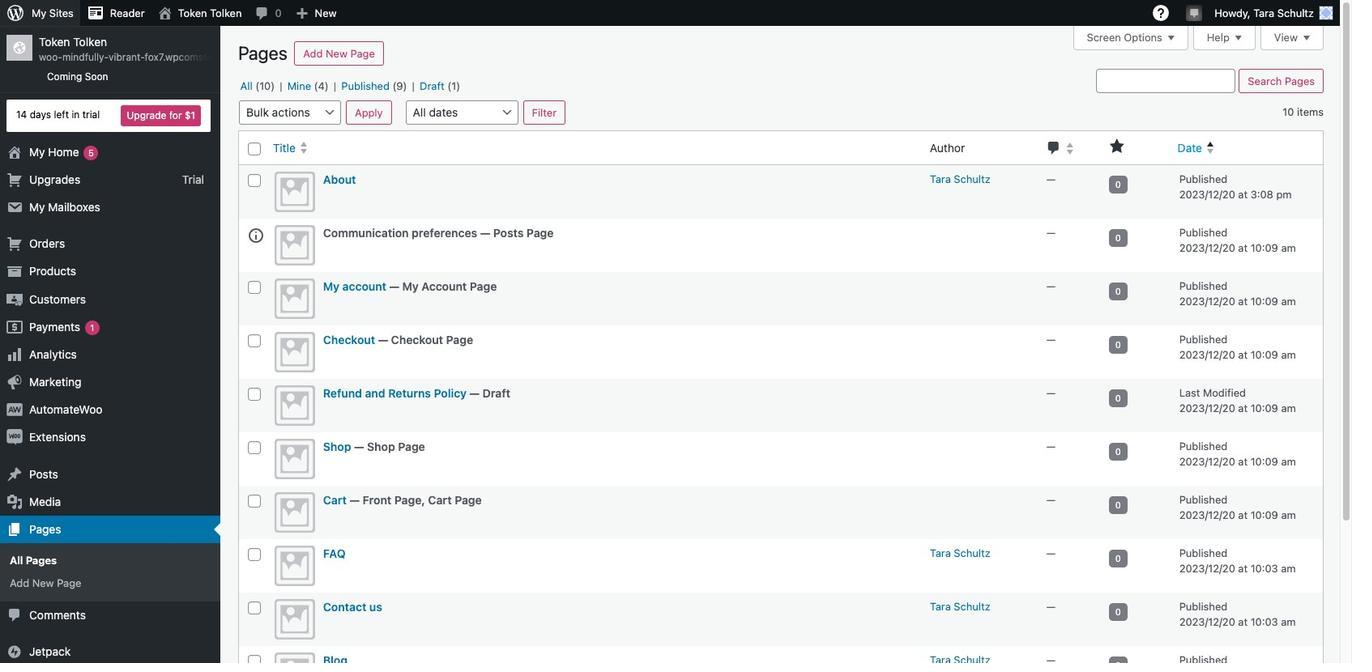Task type: vqa. For each thing, say whether or not it's contained in the screenshot.


Task type: describe. For each thing, give the bounding box(es) containing it.
6 2023/12/20 from the top
[[1179, 456, 1235, 468]]

add new page for left add new page link
[[10, 577, 81, 590]]

comments link
[[0, 602, 220, 629]]

refund and returns policy link
[[323, 386, 467, 400]]

(9)
[[393, 79, 407, 92]]

published 2023/12/20 at 10:09 am for communication preferences — posts page
[[1179, 226, 1296, 255]]

payments
[[29, 320, 80, 334]]

trial
[[182, 172, 204, 186]]

mine
[[287, 79, 311, 92]]

published 2023/12/20 at 3:08 pm
[[1179, 172, 1292, 201]]

policy
[[434, 386, 467, 400]]

6 10:09 from the top
[[1251, 509, 1278, 522]]

— 0 for draft
[[1047, 386, 1121, 403]]

tara for contact us
[[930, 600, 951, 613]]

10:03 for faq
[[1251, 562, 1278, 575]]

— 0 for posts page
[[1047, 226, 1121, 243]]

mindfully-
[[62, 51, 109, 63]]

communication
[[323, 226, 409, 240]]

7 no thumbnail found. image from the top
[[275, 492, 315, 533]]

— 0 for checkout page
[[1047, 333, 1121, 350]]

10 items
[[1283, 105, 1324, 118]]

date
[[1178, 141, 1202, 154]]

upgrade
[[127, 109, 166, 121]]

extensions link
[[0, 424, 220, 452]]

7 at from the top
[[1238, 509, 1248, 522]]

8 no thumbnail found. image from the top
[[275, 546, 315, 586]]

my for my mailboxes
[[29, 200, 45, 214]]

token tolken woo-mindfully-vibrant-fox7.wpcomstaging.com coming soon
[[39, 35, 255, 83]]

view
[[1274, 31, 1298, 44]]

6 no thumbnail found. image from the top
[[275, 439, 315, 479]]

media
[[29, 495, 61, 509]]

am for 9th "no thumbnail found." from the top of the page
[[1281, 616, 1296, 629]]

reader link
[[80, 0, 151, 26]]

— 0 for shop page
[[1047, 440, 1121, 457]]

payments 1
[[29, 320, 94, 334]]

days
[[30, 109, 51, 121]]

automatewoo
[[29, 403, 102, 417]]

products
[[29, 264, 76, 278]]

10:09 inside last modified 2023/12/20 at 10:09 am
[[1251, 402, 1278, 415]]

all pages link
[[0, 550, 220, 572]]

my for my home 5
[[29, 145, 45, 158]]

left
[[54, 109, 69, 121]]

10:09 for my account — my account page
[[1251, 295, 1278, 308]]

extensions
[[29, 431, 86, 444]]

howdy,
[[1215, 6, 1251, 19]]

refund and returns policy — draft
[[323, 386, 511, 400]]

tara schultz link for about
[[930, 172, 991, 185]]

orders
[[29, 237, 65, 250]]

author
[[930, 141, 965, 154]]

new inside toolbar navigation
[[315, 6, 337, 19]]

published for 8th "no thumbnail found." from the top of the page
[[1179, 547, 1228, 560]]

am inside last modified 2023/12/20 at 10:09 am
[[1281, 402, 1296, 415]]

screen options button
[[1073, 26, 1189, 50]]

comments
[[29, 608, 86, 622]]

fox7.wpcomstaging.com
[[145, 51, 255, 63]]

tolken for token tolken woo-mindfully-vibrant-fox7.wpcomstaging.com coming soon
[[73, 35, 107, 49]]

5 published 2023/12/20 at 10:09 am from the top
[[1179, 493, 1296, 522]]

published 2023/12/20 at 10:03 am for faq
[[1179, 547, 1296, 575]]

shop — shop page
[[323, 440, 425, 453]]

page inside 'main menu' navigation
[[57, 577, 81, 590]]

jetpack link
[[0, 638, 220, 664]]

and
[[365, 386, 385, 400]]

last
[[1179, 386, 1200, 399]]

page,
[[394, 493, 425, 507]]

my mailboxes
[[29, 200, 100, 214]]

tara schultz link for contact us
[[930, 600, 991, 613]]

tolken for token tolken
[[210, 6, 242, 19]]

shop link
[[323, 440, 351, 453]]

vibrant-
[[109, 51, 145, 63]]

tara inside toolbar navigation
[[1254, 6, 1275, 19]]

8 at from the top
[[1238, 562, 1248, 575]]

10:09 for shop — shop page
[[1251, 456, 1278, 468]]

2023/12/20 inside last modified 2023/12/20 at 10:09 am
[[1179, 402, 1235, 415]]

tara schultz for faq
[[930, 547, 991, 560]]

upgrades
[[29, 172, 80, 186]]

marketing link
[[0, 369, 220, 396]]

3 no thumbnail found. image from the top
[[275, 278, 315, 319]]

2 checkout from the left
[[391, 333, 443, 347]]

am for 4th "no thumbnail found."
[[1281, 349, 1296, 362]]

modified
[[1203, 386, 1246, 399]]

published 2023/12/20 at 10:09 am for shop — shop page
[[1179, 440, 1296, 468]]

9 no thumbnail found. image from the top
[[275, 599, 315, 640]]

home
[[48, 145, 79, 158]]

schultz inside toolbar navigation
[[1278, 6, 1314, 19]]

am for third "no thumbnail found." from the top
[[1281, 295, 1296, 308]]

9 2023/12/20 from the top
[[1179, 616, 1235, 629]]

posts link
[[0, 461, 220, 488]]

new link
[[288, 0, 343, 26]]

published 2023/12/20 at 10:03 am for contact us
[[1179, 600, 1296, 629]]

5
[[88, 147, 94, 158]]

in
[[72, 109, 80, 121]]

reader
[[110, 6, 145, 19]]

my account — my account page
[[323, 279, 497, 293]]

help button
[[1193, 26, 1256, 50]]

(10)
[[255, 79, 275, 92]]

2 shop from the left
[[367, 440, 395, 453]]

8 — 0 from the top
[[1047, 547, 1121, 564]]

published for fourth "no thumbnail found." from the bottom
[[1179, 493, 1228, 506]]

1 no thumbnail found. image from the top
[[275, 172, 315, 212]]

all pages
[[10, 554, 57, 567]]

refund
[[323, 386, 362, 400]]

1 vertical spatial draft
[[483, 386, 511, 400]]

$1
[[185, 109, 195, 121]]

about
[[323, 172, 356, 186]]

help
[[1207, 31, 1230, 44]]

1 — 0 from the top
[[1047, 172, 1121, 189]]

published for fifth "no thumbnail found." from the bottom
[[1179, 440, 1228, 453]]

my account link
[[323, 279, 387, 293]]

all (10) | mine (4) | published (9) | draft (1)
[[240, 79, 460, 92]]

analytics
[[29, 348, 77, 361]]

10:03 for contact us
[[1251, 616, 1278, 629]]

9 — 0 from the top
[[1047, 600, 1121, 617]]

cart link
[[323, 493, 347, 507]]

schultz for faq
[[954, 547, 991, 560]]

1 shop from the left
[[323, 440, 351, 453]]

main menu navigation
[[0, 26, 255, 664]]

view button
[[1261, 26, 1324, 50]]

(1)
[[448, 79, 460, 92]]

14
[[16, 109, 27, 121]]

token tolken link
[[151, 0, 248, 26]]

1 checkout from the left
[[323, 333, 375, 347]]

front
[[363, 493, 392, 507]]

cart — front page, cart page
[[323, 493, 482, 507]]

— 0 for my account page
[[1047, 279, 1121, 296]]

4 no thumbnail found. image from the top
[[275, 332, 315, 372]]

2023/12/20 inside "published 2023/12/20 at 3:08 pm"
[[1179, 188, 1235, 201]]



Task type: locate. For each thing, give the bounding box(es) containing it.
0 vertical spatial add
[[303, 47, 323, 60]]

schultz for about
[[954, 172, 991, 185]]

0 vertical spatial new
[[315, 6, 337, 19]]

am for 2nd "no thumbnail found." from the top of the page
[[1281, 242, 1296, 255]]

1 horizontal spatial add new page
[[303, 47, 375, 60]]

0 horizontal spatial add
[[10, 577, 29, 590]]

add for left add new page link
[[10, 577, 29, 590]]

pages up (10)
[[238, 42, 287, 64]]

toolbar navigation
[[0, 0, 1340, 29]]

2 horizontal spatial |
[[412, 79, 415, 92]]

my for my account — my account page
[[323, 279, 340, 293]]

0 vertical spatial token
[[178, 6, 207, 19]]

add new page link
[[294, 41, 384, 66], [0, 572, 220, 595]]

0 horizontal spatial add new page
[[10, 577, 81, 590]]

published inside "published 2023/12/20 at 3:08 pm"
[[1179, 172, 1228, 185]]

title
[[273, 141, 296, 154]]

returns
[[388, 386, 431, 400]]

add down all pages
[[10, 577, 29, 590]]

jetpack
[[29, 645, 71, 659]]

orders link
[[0, 230, 220, 258]]

1 horizontal spatial posts
[[493, 226, 524, 240]]

0 vertical spatial pages
[[238, 42, 287, 64]]

tara for faq
[[930, 547, 951, 560]]

cart
[[323, 493, 347, 507], [428, 493, 452, 507]]

0 vertical spatial tara schultz
[[930, 172, 991, 185]]

3 at from the top
[[1238, 295, 1248, 308]]

published 2023/12/20 at 10:09 am for my account — my account page
[[1179, 279, 1296, 308]]

None submit
[[1239, 69, 1324, 93], [346, 100, 392, 125], [523, 100, 566, 125], [1239, 69, 1324, 93], [346, 100, 392, 125], [523, 100, 566, 125]]

8 2023/12/20 from the top
[[1179, 562, 1235, 575]]

woo-
[[39, 51, 62, 63]]

posts inside 'main menu' navigation
[[29, 467, 58, 481]]

cart left the front
[[323, 493, 347, 507]]

1 vertical spatial tara schultz link
[[930, 547, 991, 560]]

trial
[[82, 109, 100, 121]]

1 horizontal spatial checkout
[[391, 333, 443, 347]]

2 am from the top
[[1281, 295, 1296, 308]]

tara schultz link for faq
[[930, 547, 991, 560]]

4 — 0 from the top
[[1047, 333, 1121, 350]]

checkout link
[[323, 333, 375, 347]]

10 no thumbnail found. image from the top
[[275, 653, 315, 664]]

2 published 2023/12/20 at 10:09 am from the top
[[1179, 279, 1296, 308]]

2 at from the top
[[1238, 242, 1248, 255]]

soon
[[85, 70, 108, 83]]

1 vertical spatial add new page
[[10, 577, 81, 590]]

token inside token tolken woo-mindfully-vibrant-fox7.wpcomstaging.com coming soon
[[39, 35, 70, 49]]

0 horizontal spatial add new page link
[[0, 572, 220, 595]]

customers
[[29, 292, 86, 306]]

0 horizontal spatial |
[[280, 79, 282, 92]]

new up all (10) | mine (4) | published (9) | draft (1)
[[326, 47, 348, 60]]

account
[[422, 279, 467, 293]]

new
[[315, 6, 337, 19], [326, 47, 348, 60], [32, 577, 54, 590]]

automatewoo link
[[0, 396, 220, 424]]

1 vertical spatial posts
[[29, 467, 58, 481]]

add new page down all pages
[[10, 577, 81, 590]]

pages link
[[0, 516, 220, 544]]

mailboxes
[[48, 200, 100, 214]]

1
[[90, 322, 94, 333]]

us
[[369, 600, 382, 614]]

posts
[[493, 226, 524, 240], [29, 467, 58, 481]]

my mailboxes link
[[0, 194, 220, 221]]

add inside 'main menu' navigation
[[10, 577, 29, 590]]

4 am from the top
[[1281, 402, 1296, 415]]

cart right page,
[[428, 493, 452, 507]]

1 10:09 from the top
[[1251, 242, 1278, 255]]

1 published 2023/12/20 at 10:03 am from the top
[[1179, 547, 1296, 575]]

analytics link
[[0, 341, 220, 369]]

my sites
[[32, 6, 74, 19]]

0 horizontal spatial shop
[[323, 440, 351, 453]]

1 horizontal spatial cart
[[428, 493, 452, 507]]

1 vertical spatial add
[[10, 577, 29, 590]]

token tolken
[[178, 6, 242, 19]]

1 horizontal spatial tolken
[[210, 6, 242, 19]]

contact
[[323, 600, 367, 614]]

8 am from the top
[[1281, 616, 1296, 629]]

checkout up refund and returns policy — draft
[[391, 333, 443, 347]]

0 inside toolbar navigation
[[275, 6, 282, 19]]

10
[[1283, 105, 1294, 118]]

6 at from the top
[[1238, 456, 1248, 468]]

0 vertical spatial published 2023/12/20 at 10:03 am
[[1179, 547, 1296, 575]]

contact us
[[323, 600, 382, 614]]

new up (4)
[[315, 6, 337, 19]]

tolken inside "token tolken" link
[[210, 6, 242, 19]]

my inside toolbar navigation
[[32, 6, 46, 19]]

1 horizontal spatial shop
[[367, 440, 395, 453]]

14 days left in trial
[[16, 109, 100, 121]]

3 — 0 from the top
[[1047, 279, 1121, 296]]

0 vertical spatial 10:03
[[1251, 562, 1278, 575]]

2 tara schultz link from the top
[[930, 547, 991, 560]]

2 2023/12/20 from the top
[[1179, 242, 1235, 255]]

2 vertical spatial pages
[[26, 554, 57, 567]]

0 vertical spatial draft
[[420, 79, 445, 92]]

2 tara schultz from the top
[[930, 547, 991, 560]]

add new page link up comments link
[[0, 572, 220, 595]]

draft
[[420, 79, 445, 92], [483, 386, 511, 400]]

tolken inside token tolken woo-mindfully-vibrant-fox7.wpcomstaging.com coming soon
[[73, 35, 107, 49]]

0 horizontal spatial checkout
[[323, 333, 375, 347]]

shop
[[323, 440, 351, 453], [367, 440, 395, 453]]

published for first "no thumbnail found." from the top
[[1179, 172, 1228, 185]]

1 vertical spatial pages
[[29, 523, 61, 536]]

all for all pages
[[10, 554, 23, 567]]

10:09 for communication preferences — posts page
[[1251, 242, 1278, 255]]

5 — 0 from the top
[[1047, 386, 1121, 403]]

customers link
[[0, 286, 220, 313]]

published for 2nd "no thumbnail found." from the top of the page
[[1179, 226, 1228, 239]]

0 horizontal spatial draft
[[420, 79, 445, 92]]

1 vertical spatial token
[[39, 35, 70, 49]]

6 am from the top
[[1281, 509, 1296, 522]]

0 horizontal spatial all
[[10, 554, 23, 567]]

1 horizontal spatial add
[[303, 47, 323, 60]]

1 am from the top
[[1281, 242, 1296, 255]]

token up 'fox7.wpcomstaging.com'
[[178, 6, 207, 19]]

None checkbox
[[248, 388, 261, 401], [248, 441, 261, 454], [248, 602, 261, 615], [248, 388, 261, 401], [248, 441, 261, 454], [248, 602, 261, 615]]

notification image
[[1188, 6, 1201, 19]]

add new page for add new page link to the top
[[303, 47, 375, 60]]

token for token tolken woo-mindfully-vibrant-fox7.wpcomstaging.com coming soon
[[39, 35, 70, 49]]

no thumbnail found. image
[[275, 172, 315, 212], [275, 225, 315, 265], [275, 278, 315, 319], [275, 332, 315, 372], [275, 385, 315, 426], [275, 439, 315, 479], [275, 492, 315, 533], [275, 546, 315, 586], [275, 599, 315, 640], [275, 653, 315, 664]]

tolken up 'fox7.wpcomstaging.com'
[[210, 6, 242, 19]]

preferences
[[412, 226, 477, 240]]

1 vertical spatial all
[[10, 554, 23, 567]]

tara schultz for about
[[930, 172, 991, 185]]

|
[[280, 79, 282, 92], [334, 79, 336, 92], [412, 79, 415, 92]]

4 2023/12/20 from the top
[[1179, 349, 1235, 362]]

am for fourth "no thumbnail found." from the bottom
[[1281, 509, 1296, 522]]

4 10:09 from the top
[[1251, 402, 1278, 415]]

published for third "no thumbnail found." from the top
[[1179, 279, 1228, 292]]

about link
[[323, 172, 356, 186]]

| right (10)
[[280, 79, 282, 92]]

pages up "comments"
[[26, 554, 57, 567]]

title link
[[266, 133, 922, 162]]

published 2023/12/20 at 10:09 am for checkout — checkout page
[[1179, 333, 1296, 362]]

3 10:09 from the top
[[1251, 349, 1278, 362]]

5 at from the top
[[1238, 402, 1248, 415]]

1 vertical spatial tolken
[[73, 35, 107, 49]]

draft right policy
[[483, 386, 511, 400]]

all inside 'main menu' navigation
[[10, 554, 23, 567]]

pages
[[238, 42, 287, 64], [29, 523, 61, 536], [26, 554, 57, 567]]

1 vertical spatial new
[[326, 47, 348, 60]]

0 vertical spatial add new page
[[303, 47, 375, 60]]

1 horizontal spatial token
[[178, 6, 207, 19]]

10:09
[[1251, 242, 1278, 255], [1251, 295, 1278, 308], [1251, 349, 1278, 362], [1251, 402, 1278, 415], [1251, 456, 1278, 468], [1251, 509, 1278, 522]]

2 10:03 from the top
[[1251, 616, 1278, 629]]

— 0 for front page,
[[1047, 493, 1121, 510]]

screen options
[[1087, 31, 1163, 44]]

2 vertical spatial new
[[32, 577, 54, 590]]

1 vertical spatial tara schultz
[[930, 547, 991, 560]]

my for my sites
[[32, 6, 46, 19]]

5 no thumbnail found. image from the top
[[275, 385, 315, 426]]

tara schultz for contact us
[[930, 600, 991, 613]]

tara
[[1254, 6, 1275, 19], [930, 172, 951, 185], [930, 547, 951, 560], [930, 600, 951, 613]]

0 horizontal spatial cart
[[323, 493, 347, 507]]

new down all pages
[[32, 577, 54, 590]]

items
[[1297, 105, 1324, 118]]

all for all (10) | mine (4) | published (9) | draft (1)
[[240, 79, 253, 92]]

9 at from the top
[[1238, 616, 1248, 629]]

tara schultz link
[[930, 172, 991, 185], [930, 547, 991, 560], [930, 600, 991, 613]]

at inside "published 2023/12/20 at 3:08 pm"
[[1238, 188, 1248, 201]]

3 2023/12/20 from the top
[[1179, 295, 1235, 308]]

1 horizontal spatial add new page link
[[294, 41, 384, 66]]

contact us link
[[323, 600, 382, 614]]

None checkbox
[[248, 142, 261, 155], [248, 174, 261, 187], [248, 281, 261, 294], [248, 334, 261, 347], [248, 495, 261, 508], [248, 548, 261, 561], [248, 655, 261, 664], [248, 142, 261, 155], [248, 174, 261, 187], [248, 281, 261, 294], [248, 334, 261, 347], [248, 495, 261, 508], [248, 548, 261, 561], [248, 655, 261, 664]]

at
[[1238, 188, 1248, 201], [1238, 242, 1248, 255], [1238, 295, 1248, 308], [1238, 349, 1248, 362], [1238, 402, 1248, 415], [1238, 456, 1248, 468], [1238, 509, 1248, 522], [1238, 562, 1248, 575], [1238, 616, 1248, 629]]

4 published 2023/12/20 at 10:09 am from the top
[[1179, 440, 1296, 468]]

last modified 2023/12/20 at 10:09 am
[[1179, 386, 1296, 415]]

5 am from the top
[[1281, 456, 1296, 468]]

posts up media
[[29, 467, 58, 481]]

1 horizontal spatial |
[[334, 79, 336, 92]]

upgrade for $1
[[127, 109, 195, 121]]

0 horizontal spatial token
[[39, 35, 70, 49]]

0 horizontal spatial tolken
[[73, 35, 107, 49]]

0 vertical spatial tara schultz link
[[930, 172, 991, 185]]

upgrade for $1 button
[[121, 105, 201, 126]]

2023/12/20
[[1179, 188, 1235, 201], [1179, 242, 1235, 255], [1179, 295, 1235, 308], [1179, 349, 1235, 362], [1179, 402, 1235, 415], [1179, 456, 1235, 468], [1179, 509, 1235, 522], [1179, 562, 1235, 575], [1179, 616, 1235, 629]]

3 tara schultz link from the top
[[930, 600, 991, 613]]

0 vertical spatial tolken
[[210, 6, 242, 19]]

coming
[[47, 70, 82, 83]]

1 horizontal spatial all
[[240, 79, 253, 92]]

2 vertical spatial tara schultz
[[930, 600, 991, 613]]

7 — 0 from the top
[[1047, 493, 1121, 510]]

options
[[1124, 31, 1163, 44]]

1 tara schultz from the top
[[930, 172, 991, 185]]

token up woo-
[[39, 35, 70, 49]]

1 vertical spatial add new page link
[[0, 572, 220, 595]]

my sites link
[[0, 0, 80, 26]]

0 vertical spatial posts
[[493, 226, 524, 240]]

2 published 2023/12/20 at 10:03 am from the top
[[1179, 600, 1296, 629]]

3 am from the top
[[1281, 349, 1296, 362]]

1 tara schultz link from the top
[[930, 172, 991, 185]]

add new page link up all (10) | mine (4) | published (9) | draft (1)
[[294, 41, 384, 66]]

add
[[303, 47, 323, 60], [10, 577, 29, 590]]

draft left "(1)"
[[420, 79, 445, 92]]

3 tara schultz from the top
[[930, 600, 991, 613]]

1 published 2023/12/20 at 10:09 am from the top
[[1179, 226, 1296, 255]]

—
[[1047, 172, 1056, 185], [480, 226, 490, 240], [1047, 226, 1056, 239], [389, 279, 399, 293], [1047, 279, 1056, 292], [378, 333, 388, 347], [1047, 333, 1056, 346], [470, 386, 480, 400], [1047, 386, 1056, 399], [354, 440, 364, 453], [1047, 440, 1056, 453], [350, 493, 360, 507], [1047, 493, 1056, 506], [1047, 547, 1056, 560], [1047, 600, 1056, 613]]

0 horizontal spatial posts
[[29, 467, 58, 481]]

posts right preferences
[[493, 226, 524, 240]]

0 vertical spatial add new page link
[[294, 41, 384, 66]]

tara for about
[[930, 172, 951, 185]]

account
[[342, 279, 387, 293]]

checkout down my account 'link'
[[323, 333, 375, 347]]

1 | from the left
[[280, 79, 282, 92]]

shop up cart link
[[323, 440, 351, 453]]

add up (4)
[[303, 47, 323, 60]]

2 10:09 from the top
[[1251, 295, 1278, 308]]

5 2023/12/20 from the top
[[1179, 402, 1235, 415]]

tara schultz
[[930, 172, 991, 185], [930, 547, 991, 560], [930, 600, 991, 613]]

add new page inside 'main menu' navigation
[[10, 577, 81, 590]]

6 — 0 from the top
[[1047, 440, 1121, 457]]

at inside last modified 2023/12/20 at 10:09 am
[[1238, 402, 1248, 415]]

3:08
[[1251, 188, 1274, 201]]

1 10:03 from the top
[[1251, 562, 1278, 575]]

add for add new page link to the top
[[303, 47, 323, 60]]

screen
[[1087, 31, 1121, 44]]

tolken up mindfully-
[[73, 35, 107, 49]]

add new page
[[303, 47, 375, 60], [10, 577, 81, 590]]

2 cart from the left
[[428, 493, 452, 507]]

published
[[341, 79, 390, 92], [1179, 172, 1228, 185], [1179, 226, 1228, 239], [1179, 279, 1228, 292], [1179, 333, 1228, 346], [1179, 440, 1228, 453], [1179, 493, 1228, 506], [1179, 547, 1228, 560], [1179, 600, 1228, 613]]

2 | from the left
[[334, 79, 336, 92]]

10:09 for checkout — checkout page
[[1251, 349, 1278, 362]]

schultz for contact us
[[954, 600, 991, 613]]

add new page up all (10) | mine (4) | published (9) | draft (1)
[[303, 47, 375, 60]]

checkout — checkout page
[[323, 333, 473, 347]]

0
[[275, 6, 282, 19], [1115, 179, 1121, 189], [1115, 232, 1121, 243], [1115, 286, 1121, 296], [1115, 339, 1121, 350], [1115, 393, 1121, 403], [1115, 446, 1121, 457], [1115, 500, 1121, 510], [1115, 553, 1121, 564], [1115, 607, 1121, 617]]

| right (4)
[[334, 79, 336, 92]]

published for 9th "no thumbnail found." from the top of the page
[[1179, 600, 1228, 613]]

2 vertical spatial tara schultz link
[[930, 600, 991, 613]]

7 am from the top
[[1281, 562, 1296, 575]]

pages down media
[[29, 523, 61, 536]]

tolken
[[210, 6, 242, 19], [73, 35, 107, 49]]

1 2023/12/20 from the top
[[1179, 188, 1235, 201]]

2 — 0 from the top
[[1047, 226, 1121, 243]]

| right (9)
[[412, 79, 415, 92]]

faq link
[[323, 547, 346, 560]]

1 horizontal spatial draft
[[483, 386, 511, 400]]

5 10:09 from the top
[[1251, 456, 1278, 468]]

token for token tolken
[[178, 6, 207, 19]]

1 vertical spatial published 2023/12/20 at 10:03 am
[[1179, 600, 1296, 629]]

7 2023/12/20 from the top
[[1179, 509, 1235, 522]]

0 link
[[248, 0, 288, 26], [1109, 176, 1128, 193], [1109, 229, 1128, 247], [1109, 283, 1128, 300], [1109, 336, 1128, 354], [1109, 389, 1128, 407], [1109, 443, 1128, 461], [1109, 496, 1128, 514], [1109, 550, 1128, 568], [1109, 603, 1128, 621]]

am for fifth "no thumbnail found." from the bottom
[[1281, 456, 1296, 468]]

new inside 'main menu' navigation
[[32, 577, 54, 590]]

schultz
[[1278, 6, 1314, 19], [954, 172, 991, 185], [954, 547, 991, 560], [954, 600, 991, 613]]

None search field
[[1097, 69, 1236, 93]]

1 cart from the left
[[323, 493, 347, 507]]

token inside toolbar navigation
[[178, 6, 207, 19]]

3 | from the left
[[412, 79, 415, 92]]

am for 8th "no thumbnail found." from the top of the page
[[1281, 562, 1296, 575]]

comments image
[[1047, 141, 1062, 154]]

products link
[[0, 258, 220, 286]]

3 published 2023/12/20 at 10:09 am from the top
[[1179, 333, 1296, 362]]

4 at from the top
[[1238, 349, 1248, 362]]

faq
[[323, 547, 346, 560]]

howdy, tara schultz
[[1215, 6, 1314, 19]]

0 vertical spatial all
[[240, 79, 253, 92]]

sites
[[49, 6, 74, 19]]

shop right shop link
[[367, 440, 395, 453]]

1 at from the top
[[1238, 188, 1248, 201]]

1 vertical spatial 10:03
[[1251, 616, 1278, 629]]

2 no thumbnail found. image from the top
[[275, 225, 315, 265]]

published for 4th "no thumbnail found."
[[1179, 333, 1228, 346]]

(4)
[[314, 79, 329, 92]]



